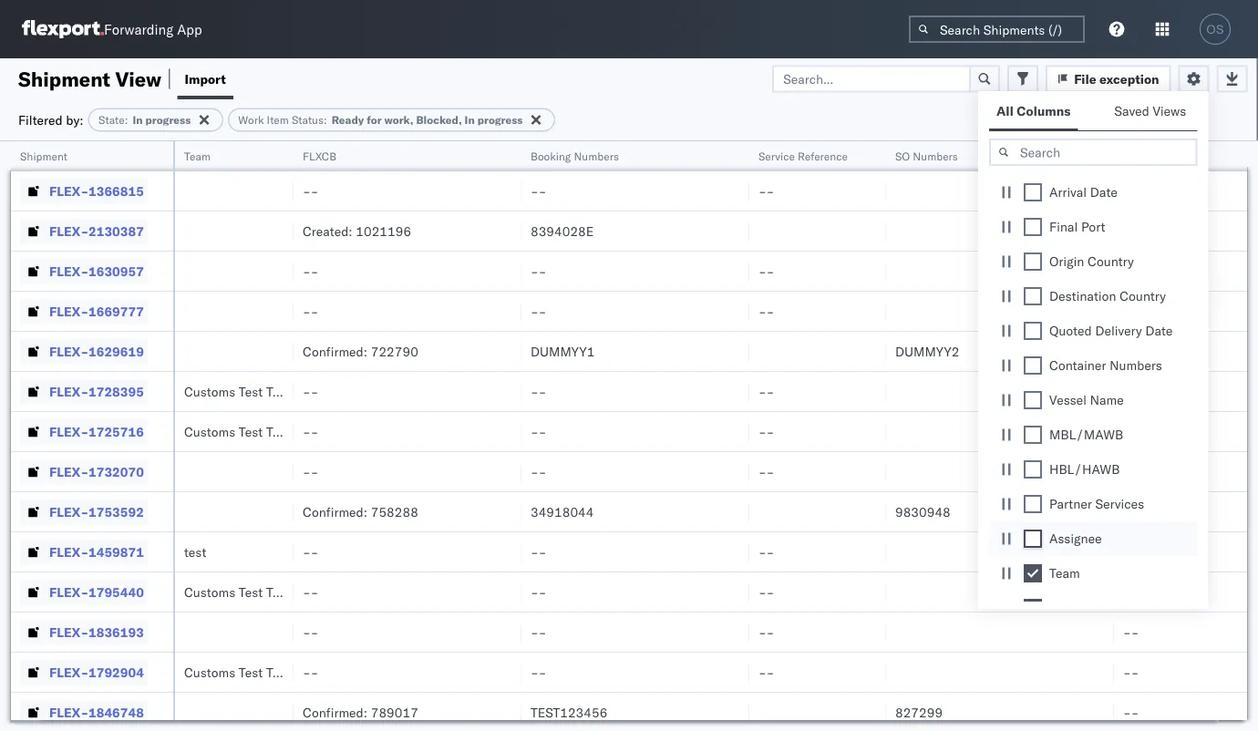 Task type: describe. For each thing, give the bounding box(es) containing it.
flexport. image
[[22, 20, 104, 38]]

2 resize handle column header from the left
[[272, 141, 294, 731]]

destination
[[1050, 288, 1117, 304]]

state
[[99, 113, 125, 127]]

flex- for 1795440
[[49, 584, 89, 600]]

flex- for 1725716
[[49, 424, 89, 440]]

confirmed: for confirmed: 722790
[[303, 343, 368, 359]]

1629619
[[89, 343, 144, 359]]

reference
[[798, 149, 848, 163]]

1836193
[[89, 624, 144, 640]]

confirmed: 758288
[[303, 504, 418, 520]]

6 resize handle column header from the left
[[1093, 141, 1115, 731]]

flex-1728395 button
[[20, 379, 148, 405]]

os button
[[1195, 8, 1237, 50]]

mbl/mawb
[[1050, 427, 1124, 443]]

dummyy2
[[896, 343, 960, 359]]

flex- for 1753592
[[49, 504, 89, 520]]

services
[[1096, 496, 1145, 512]]

flex-1792904 button
[[20, 660, 148, 685]]

exception
[[1100, 71, 1160, 87]]

1792904
[[89, 664, 144, 680]]

arrival
[[1050, 184, 1087, 200]]

flex-1732070
[[49, 464, 144, 480]]

1669777
[[89, 303, 144, 319]]

hbl/hawb
[[1050, 462, 1120, 477]]

so numbers
[[896, 149, 958, 163]]

filtered
[[18, 112, 63, 128]]

views
[[1153, 103, 1187, 119]]

722790
[[371, 343, 418, 359]]

flex-1753592 button
[[20, 499, 148, 525]]

numbers for booking numbers
[[574, 149, 619, 163]]

quoted delivery date
[[1050, 323, 1173, 339]]

final
[[1050, 219, 1078, 235]]

flex-1459871 button
[[20, 539, 148, 565]]

1795440
[[89, 584, 144, 600]]

flxcb button
[[294, 145, 503, 163]]

service
[[759, 149, 795, 163]]

all columns button
[[990, 95, 1078, 130]]

forwarding
[[104, 21, 174, 38]]

file
[[1075, 71, 1097, 87]]

flex-1366815
[[49, 183, 144, 199]]

flex-2130387 button
[[20, 218, 148, 244]]

flex-1728395
[[49, 384, 144, 399]]

1753592
[[89, 504, 144, 520]]

flex-1366815 button
[[20, 178, 148, 204]]

flex- for 1459871
[[49, 544, 89, 560]]

9830948
[[896, 504, 951, 520]]

partner services
[[1050, 496, 1145, 512]]

all columns
[[997, 103, 1071, 119]]

columns
[[1017, 103, 1071, 119]]

flex- for 1366815
[[49, 183, 89, 199]]

os
[[1207, 22, 1225, 36]]

vessel name
[[1050, 392, 1124, 408]]

flex- for 1728395
[[49, 384, 89, 399]]

flex-1669777 button
[[20, 299, 148, 324]]

so
[[896, 149, 910, 163]]

service reference button
[[750, 145, 868, 163]]

name
[[1090, 392, 1124, 408]]

1728395
[[89, 384, 144, 399]]

1 vertical spatial flxcb
[[1050, 600, 1089, 616]]

assignee
[[1050, 531, 1102, 547]]

flex-1792904
[[49, 664, 144, 680]]

all
[[997, 103, 1014, 119]]

flex-1836193
[[49, 624, 144, 640]]

confirmed: 789017
[[303, 705, 418, 721]]

flex- for 1846748
[[49, 705, 89, 721]]

1 : from the left
[[125, 113, 128, 127]]

file exception
[[1075, 71, 1160, 87]]

flex-1630957
[[49, 263, 144, 279]]

filtered by:
[[18, 112, 84, 128]]

shipment button
[[11, 145, 155, 163]]

flex-1669777
[[49, 303, 144, 319]]

1630957
[[89, 263, 144, 279]]

work item status : ready for work, blocked, in progress
[[238, 113, 523, 127]]

resize handle column header for flxcb
[[500, 141, 522, 731]]

forwarding app
[[104, 21, 202, 38]]

flex- for 2130387
[[49, 223, 89, 239]]

origin
[[1050, 254, 1085, 270]]

destination country
[[1050, 288, 1166, 304]]

numbers for so numbers
[[913, 149, 958, 163]]

1732070
[[89, 464, 144, 480]]

1 in from the left
[[133, 113, 143, 127]]

forwarding app link
[[22, 20, 202, 38]]

flex-1459871
[[49, 544, 144, 560]]

booking numbers
[[531, 149, 619, 163]]

flex-1629619 button
[[20, 339, 148, 364]]

confirmed: for confirmed: 789017
[[303, 705, 368, 721]]

test
[[184, 544, 206, 560]]



Task type: vqa. For each thing, say whether or not it's contained in the screenshot.
sixth FLEX- from the top
yes



Task type: locate. For each thing, give the bounding box(es) containing it.
: down view
[[125, 113, 128, 127]]

1 flex- from the top
[[49, 183, 89, 199]]

13 flex- from the top
[[49, 664, 89, 680]]

0 vertical spatial flxcb
[[303, 149, 337, 163]]

0 vertical spatial country
[[1088, 254, 1134, 270]]

34918044
[[531, 504, 594, 520]]

flex- for 1836193
[[49, 624, 89, 640]]

0 horizontal spatial date
[[1091, 184, 1118, 200]]

2 : from the left
[[324, 113, 327, 127]]

1 vertical spatial confirmed:
[[303, 504, 368, 520]]

country up the delivery
[[1120, 288, 1166, 304]]

flex- down shipment button
[[49, 183, 89, 199]]

confirmed: left 758288
[[303, 504, 368, 520]]

blocked,
[[416, 113, 462, 127]]

flex-1732070 button
[[20, 459, 148, 485]]

saved views
[[1115, 103, 1187, 119]]

date right the delivery
[[1146, 323, 1173, 339]]

flex- inside 'flex-1630957' button
[[49, 263, 89, 279]]

import button
[[177, 58, 233, 99]]

flex- down flex-1366815 button at the left of page
[[49, 223, 89, 239]]

flex- down flex-1753592 button
[[49, 544, 89, 560]]

12 flex- from the top
[[49, 624, 89, 640]]

date right the arrival
[[1091, 184, 1118, 200]]

numbers down the delivery
[[1110, 358, 1163, 373]]

in right blocked, at the left top
[[465, 113, 475, 127]]

po
[[1124, 149, 1139, 163]]

flex- down flex-1795440 button
[[49, 624, 89, 640]]

flex- inside flex-1795440 button
[[49, 584, 89, 600]]

0 horizontal spatial progress
[[145, 113, 191, 127]]

in right state
[[133, 113, 143, 127]]

0 horizontal spatial flxcb
[[303, 149, 337, 163]]

flex- inside flex-1792904 button
[[49, 664, 89, 680]]

flex-1725716 button
[[20, 419, 148, 445]]

flex- inside flex-1725716 button
[[49, 424, 89, 440]]

created:
[[303, 223, 353, 239]]

in
[[133, 113, 143, 127], [465, 113, 475, 127]]

quoted
[[1050, 323, 1092, 339]]

flex-1753592
[[49, 504, 144, 520]]

confirmed: for confirmed: 758288
[[303, 504, 368, 520]]

flex- inside flex-1753592 button
[[49, 504, 89, 520]]

file exception button
[[1046, 65, 1172, 93], [1046, 65, 1172, 93]]

3 resize handle column header from the left
[[500, 141, 522, 731]]

1 horizontal spatial in
[[465, 113, 475, 127]]

date
[[1091, 184, 1118, 200], [1146, 323, 1173, 339]]

flex-1846748
[[49, 705, 144, 721]]

shipment for shipment
[[20, 149, 68, 163]]

2 in from the left
[[465, 113, 475, 127]]

flex- inside flex-2130387 button
[[49, 223, 89, 239]]

8394028e
[[531, 223, 594, 239]]

flex- down "flex-1459871" button
[[49, 584, 89, 600]]

1 confirmed: from the top
[[303, 343, 368, 359]]

flex- down the flex-1836193 button
[[49, 664, 89, 680]]

container numbers
[[1050, 358, 1163, 373]]

0 vertical spatial date
[[1091, 184, 1118, 200]]

1 horizontal spatial date
[[1146, 323, 1173, 339]]

Search text field
[[990, 139, 1198, 166]]

3 confirmed: from the top
[[303, 705, 368, 721]]

0 horizontal spatial in
[[133, 113, 143, 127]]

flex-1836193 button
[[20, 620, 148, 645]]

827299
[[896, 705, 943, 721]]

booking numbers button
[[522, 145, 731, 163]]

status
[[292, 113, 324, 127]]

flex- down flex-1728395 button
[[49, 424, 89, 440]]

resize handle column header for booking numbers
[[728, 141, 750, 731]]

flxcb inside button
[[303, 149, 337, 163]]

2 progress from the left
[[478, 113, 523, 127]]

4 flex- from the top
[[49, 303, 89, 319]]

numbers right po
[[1141, 149, 1187, 163]]

1 vertical spatial country
[[1120, 288, 1166, 304]]

flxcb
[[303, 149, 337, 163], [1050, 600, 1089, 616]]

8 flex- from the top
[[49, 464, 89, 480]]

view
[[115, 66, 161, 91]]

9 flex- from the top
[[49, 504, 89, 520]]

flex- inside "flex-1459871" button
[[49, 544, 89, 560]]

flex- down 'flex-1630957' button
[[49, 303, 89, 319]]

flex- down flex-1732070 button
[[49, 504, 89, 520]]

1 horizontal spatial :
[[324, 113, 327, 127]]

flex-1629619
[[49, 343, 144, 359]]

:
[[125, 113, 128, 127], [324, 113, 327, 127]]

flex- down flex-2130387 button
[[49, 263, 89, 279]]

team down assignee
[[1050, 565, 1081, 581]]

7 flex- from the top
[[49, 424, 89, 440]]

ready
[[332, 113, 364, 127]]

flex- down flex-1629619 button at the left top of page
[[49, 384, 89, 399]]

work
[[238, 113, 264, 127]]

flex- for 1732070
[[49, 464, 89, 480]]

1366815
[[89, 183, 144, 199]]

1 resize handle column header from the left
[[151, 141, 173, 731]]

5 resize handle column header from the left
[[865, 141, 887, 731]]

0 vertical spatial confirmed:
[[303, 343, 368, 359]]

country up destination country
[[1088, 254, 1134, 270]]

confirmed: 722790
[[303, 343, 418, 359]]

14 flex- from the top
[[49, 705, 89, 721]]

flex-1795440
[[49, 584, 144, 600]]

-
[[303, 183, 311, 199], [311, 183, 319, 199], [531, 183, 539, 199], [539, 183, 547, 199], [759, 183, 767, 199], [767, 183, 775, 199], [303, 263, 311, 279], [311, 263, 319, 279], [531, 263, 539, 279], [539, 263, 547, 279], [759, 263, 767, 279], [767, 263, 775, 279], [1124, 263, 1132, 279], [1132, 263, 1140, 279], [303, 303, 311, 319], [311, 303, 319, 319], [531, 303, 539, 319], [539, 303, 547, 319], [759, 303, 767, 319], [767, 303, 775, 319], [1124, 303, 1132, 319], [1132, 303, 1140, 319], [1124, 343, 1132, 359], [1132, 343, 1140, 359], [303, 384, 311, 399], [311, 384, 319, 399], [531, 384, 539, 399], [539, 384, 547, 399], [759, 384, 767, 399], [767, 384, 775, 399], [303, 424, 311, 440], [311, 424, 319, 440], [531, 424, 539, 440], [539, 424, 547, 440], [759, 424, 767, 440], [767, 424, 775, 440], [303, 464, 311, 480], [311, 464, 319, 480], [531, 464, 539, 480], [539, 464, 547, 480], [759, 464, 767, 480], [767, 464, 775, 480], [1124, 504, 1132, 520], [1132, 504, 1140, 520], [303, 544, 311, 560], [311, 544, 319, 560], [531, 544, 539, 560], [539, 544, 547, 560], [759, 544, 767, 560], [767, 544, 775, 560], [1124, 544, 1132, 560], [1132, 544, 1140, 560], [303, 584, 311, 600], [311, 584, 319, 600], [531, 584, 539, 600], [539, 584, 547, 600], [759, 584, 767, 600], [767, 584, 775, 600], [303, 624, 311, 640], [311, 624, 319, 640], [531, 624, 539, 640], [539, 624, 547, 640], [759, 624, 767, 640], [767, 624, 775, 640], [1124, 624, 1132, 640], [1132, 624, 1140, 640], [303, 664, 311, 680], [311, 664, 319, 680], [531, 664, 539, 680], [539, 664, 547, 680], [759, 664, 767, 680], [767, 664, 775, 680], [1124, 664, 1132, 680], [1132, 664, 1140, 680], [1124, 705, 1132, 721], [1132, 705, 1140, 721]]

country for destination country
[[1120, 288, 1166, 304]]

None checkbox
[[1024, 218, 1042, 236], [1024, 287, 1042, 306], [1024, 357, 1042, 375], [1024, 391, 1042, 410], [1024, 426, 1042, 444], [1024, 461, 1042, 479], [1024, 495, 1042, 513], [1024, 565, 1042, 583], [1024, 599, 1042, 617], [1024, 218, 1042, 236], [1024, 287, 1042, 306], [1024, 357, 1042, 375], [1024, 391, 1042, 410], [1024, 426, 1042, 444], [1024, 461, 1042, 479], [1024, 495, 1042, 513], [1024, 565, 1042, 583], [1024, 599, 1042, 617]]

789017
[[371, 705, 418, 721]]

2 vertical spatial confirmed:
[[303, 705, 368, 721]]

work,
[[385, 113, 414, 127]]

app
[[177, 21, 202, 38]]

Search Shipments (/) text field
[[909, 16, 1085, 43]]

country
[[1088, 254, 1134, 270], [1120, 288, 1166, 304]]

state : in progress
[[99, 113, 191, 127]]

flex- inside the flex-1846748 "button"
[[49, 705, 89, 721]]

Search... text field
[[773, 65, 971, 93]]

delivery
[[1096, 323, 1143, 339]]

for
[[367, 113, 382, 127]]

1 vertical spatial shipment
[[20, 149, 68, 163]]

758288
[[371, 504, 418, 520]]

flex- inside flex-1732070 button
[[49, 464, 89, 480]]

progress right blocked, at the left top
[[478, 113, 523, 127]]

flex- for 1669777
[[49, 303, 89, 319]]

1 vertical spatial team
[[1050, 565, 1081, 581]]

4 resize handle column header from the left
[[728, 141, 750, 731]]

saved views button
[[1108, 95, 1198, 130]]

import
[[185, 71, 226, 87]]

team
[[184, 149, 211, 163], [1050, 565, 1081, 581]]

1459871
[[89, 544, 144, 560]]

dummyy1
[[531, 343, 595, 359]]

0 vertical spatial shipment
[[18, 66, 110, 91]]

booking
[[531, 149, 571, 163]]

port
[[1082, 219, 1106, 235]]

numbers right so
[[913, 149, 958, 163]]

1 horizontal spatial progress
[[478, 113, 523, 127]]

numbers
[[574, 149, 619, 163], [913, 149, 958, 163], [1141, 149, 1187, 163], [1110, 358, 1163, 373]]

flex-1846748 button
[[20, 700, 148, 726]]

flxcb down assignee
[[1050, 600, 1089, 616]]

6 flex- from the top
[[49, 384, 89, 399]]

created: 1021196
[[303, 223, 411, 239]]

shipment down filtered
[[20, 149, 68, 163]]

flex- down flex-1669777 button on the left top of the page
[[49, 343, 89, 359]]

2 confirmed: from the top
[[303, 504, 368, 520]]

0 vertical spatial team
[[184, 149, 211, 163]]

progress
[[145, 113, 191, 127], [478, 113, 523, 127]]

1021196
[[356, 223, 411, 239]]

1 horizontal spatial team
[[1050, 565, 1081, 581]]

flex- down flex-1792904 button
[[49, 705, 89, 721]]

numbers for container numbers
[[1110, 358, 1163, 373]]

None checkbox
[[1024, 183, 1042, 202], [1024, 253, 1042, 271], [1024, 322, 1042, 340], [1024, 530, 1042, 548], [1024, 183, 1042, 202], [1024, 253, 1042, 271], [1024, 322, 1042, 340], [1024, 530, 1042, 548]]

numbers inside the booking numbers button
[[574, 149, 619, 163]]

resize handle column header for service reference
[[865, 141, 887, 731]]

shipment for shipment view
[[18, 66, 110, 91]]

: left ready
[[324, 113, 327, 127]]

confirmed: left "789017"
[[303, 705, 368, 721]]

flex- for 1629619
[[49, 343, 89, 359]]

vessel
[[1050, 392, 1087, 408]]

1846748
[[89, 705, 144, 721]]

flex- down flex-1725716 button
[[49, 464, 89, 480]]

2 flex- from the top
[[49, 223, 89, 239]]

flex- inside flex-1728395 button
[[49, 384, 89, 399]]

11 flex- from the top
[[49, 584, 89, 600]]

shipment inside button
[[20, 149, 68, 163]]

10 flex- from the top
[[49, 544, 89, 560]]

item
[[267, 113, 289, 127]]

1 progress from the left
[[145, 113, 191, 127]]

numbers for po numbers
[[1141, 149, 1187, 163]]

2130387
[[89, 223, 144, 239]]

flex- for 1630957
[[49, 263, 89, 279]]

3 flex- from the top
[[49, 263, 89, 279]]

arrival date
[[1050, 184, 1118, 200]]

1 vertical spatial date
[[1146, 323, 1173, 339]]

saved
[[1115, 103, 1150, 119]]

po numbers
[[1124, 149, 1187, 163]]

team down "state : in progress"
[[184, 149, 211, 163]]

resize handle column header
[[151, 141, 173, 731], [272, 141, 294, 731], [500, 141, 522, 731], [728, 141, 750, 731], [865, 141, 887, 731], [1093, 141, 1115, 731]]

partner
[[1050, 496, 1093, 512]]

flex- inside flex-1629619 button
[[49, 343, 89, 359]]

flex- for 1792904
[[49, 664, 89, 680]]

0 horizontal spatial :
[[125, 113, 128, 127]]

flxcb down status on the left of the page
[[303, 149, 337, 163]]

progress down view
[[145, 113, 191, 127]]

5 flex- from the top
[[49, 343, 89, 359]]

confirmed: left 722790
[[303, 343, 368, 359]]

by:
[[66, 112, 84, 128]]

country for origin country
[[1088, 254, 1134, 270]]

shipment up by:
[[18, 66, 110, 91]]

flex- inside flex-1669777 button
[[49, 303, 89, 319]]

resize handle column header for shipment
[[151, 141, 173, 731]]

0 horizontal spatial team
[[184, 149, 211, 163]]

numbers right booking
[[574, 149, 619, 163]]

1 horizontal spatial flxcb
[[1050, 600, 1089, 616]]

flex- inside flex-1366815 button
[[49, 183, 89, 199]]

service reference
[[759, 149, 848, 163]]

flex- inside the flex-1836193 button
[[49, 624, 89, 640]]

shipment
[[18, 66, 110, 91], [20, 149, 68, 163]]

flex-1795440 button
[[20, 580, 148, 605]]

flex-1725716
[[49, 424, 144, 440]]



